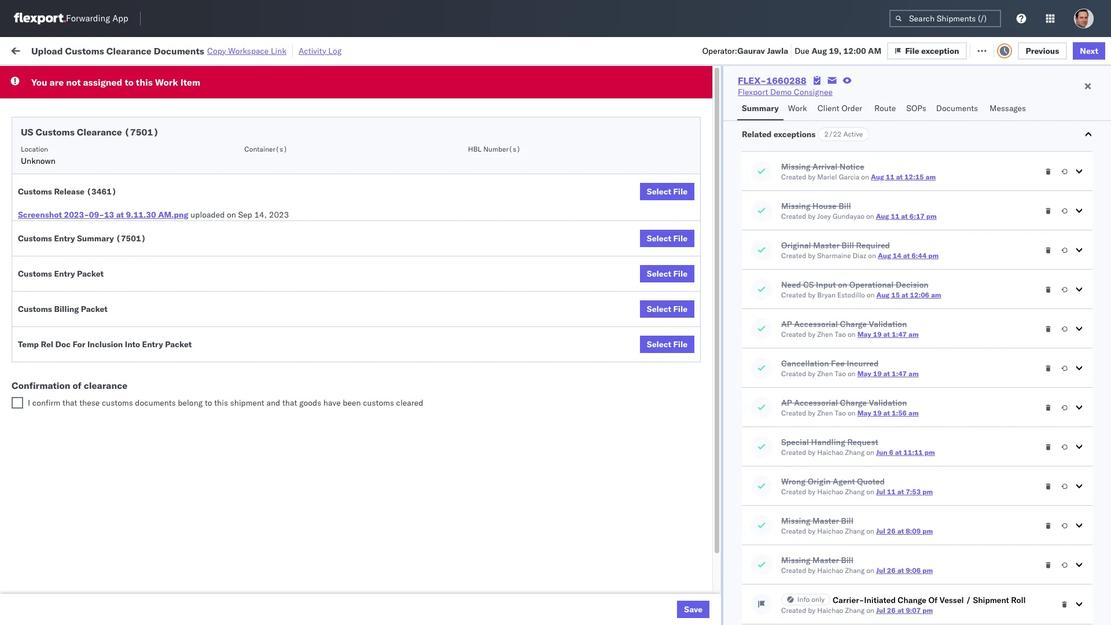 Task type: locate. For each thing, give the bounding box(es) containing it.
2 vertical spatial tao
[[835, 409, 846, 417]]

2 ocean fcl from the top
[[374, 167, 414, 177]]

4 zhang from the top
[[845, 566, 865, 575]]

zhen inside ap accessorial charge validation created by zhen tao on may 19 at 1:47 am
[[818, 330, 833, 339]]

1 vertical spatial to
[[205, 398, 212, 408]]

on
[[284, 45, 293, 55], [862, 173, 869, 181], [227, 210, 236, 220], [867, 212, 874, 221], [869, 251, 876, 260], [838, 280, 848, 290], [867, 291, 875, 299], [848, 330, 856, 339], [848, 369, 856, 378], [848, 409, 856, 417], [867, 448, 875, 457], [867, 487, 875, 496], [867, 527, 875, 535], [867, 566, 875, 575], [867, 606, 875, 615]]

1846748 for third schedule pickup from los angeles, ca link from the top of the page
[[699, 218, 734, 228]]

1 vertical spatial documents
[[937, 103, 978, 113]]

1 horizontal spatial numbers
[[875, 94, 903, 103]]

6 1846748 from the top
[[699, 243, 734, 254]]

1 vertical spatial packet
[[81, 304, 108, 314]]

appointment for fourth schedule delivery appointment link from the bottom
[[95, 115, 142, 126]]

23, up 24,
[[267, 320, 280, 330]]

confirmation of clearance
[[12, 380, 127, 391]]

schedule delivery appointment button up the 2023-
[[27, 191, 142, 204]]

at inside cancellation fee incurred created by zhen tao on may 19 at 1:47 am
[[884, 369, 890, 378]]

confirm delivery
[[27, 345, 88, 355]]

1 vertical spatial entry
[[54, 269, 75, 279]]

23, for 2023
[[265, 396, 278, 407]]

nov for upload customs clearance documents link
[[255, 243, 270, 254]]

missing for missing house bill created by joey gundayao on aug 11 at 6:17 pm
[[782, 201, 811, 211]]

pst, for 11:00
[[236, 243, 253, 254]]

clearance for upload customs clearance documents
[[90, 243, 127, 253]]

los up (3461)
[[109, 166, 122, 177]]

0 vertical spatial dec
[[250, 320, 265, 330]]

1 vertical spatial agent
[[833, 476, 855, 487]]

0 horizontal spatial am
[[216, 345, 229, 356]]

at
[[231, 45, 238, 55], [897, 173, 903, 181], [116, 210, 124, 220], [902, 212, 908, 221], [903, 251, 910, 260], [902, 291, 909, 299], [884, 330, 890, 339], [884, 369, 890, 378], [884, 409, 890, 417], [895, 448, 902, 457], [898, 487, 904, 496], [898, 527, 904, 535], [898, 566, 904, 575], [898, 606, 904, 615]]

jul inside missing master bill created by haichao zhang on jul 26 at 9:06 pm
[[876, 566, 886, 575]]

tao inside ap accessorial charge validation created by zhen tao on may 19 at 1:47 am
[[835, 330, 846, 339]]

may for ap accessorial charge validation created by zhen tao on may 19 at 1:56 am
[[858, 409, 872, 417]]

None checkbox
[[12, 397, 23, 409]]

missing inside missing master bill created by haichao zhang on jul 26 at 9:06 pm
[[782, 555, 811, 566]]

these
[[79, 398, 100, 408]]

dec left 24,
[[251, 345, 266, 356]]

6 fcl from the top
[[399, 396, 414, 407]]

bill down wrong origin agent quoted created by haichao zhang on jul 11 at 7:53 pm
[[841, 516, 854, 526]]

2 vertical spatial zhen
[[818, 409, 833, 417]]

1 vertical spatial ap
[[782, 398, 792, 408]]

1 horizontal spatial client
[[818, 103, 840, 113]]

tao inside the 'ap accessorial charge validation created by zhen tao on may 19 at 1:56 am'
[[835, 409, 846, 417]]

2 2130387 from the top
[[699, 422, 734, 432]]

1 hlxu6269489, from the top
[[814, 116, 874, 126]]

on up initiated
[[867, 566, 875, 575]]

progress
[[181, 71, 210, 80]]

upload for upload customs clearance documents
[[27, 243, 53, 253]]

2 vertical spatial documents
[[129, 243, 171, 253]]

3 tao from the top
[[835, 409, 846, 417]]

that
[[62, 398, 77, 408], [282, 398, 297, 408]]

11 left 6:17
[[891, 212, 900, 221]]

charge inside ap accessorial charge validation created by zhen tao on may 19 at 1:47 am
[[840, 319, 867, 329]]

jun
[[876, 448, 888, 457]]

on inside the 'ap accessorial charge validation created by zhen tao on may 19 at 1:56 am'
[[848, 409, 856, 417]]

flexport demo consignee
[[738, 87, 833, 97]]

file exception button
[[895, 41, 975, 59], [895, 41, 975, 59], [888, 42, 967, 59], [888, 42, 967, 59]]

7 schedule from the top
[[27, 294, 61, 304]]

0 vertical spatial 26
[[887, 527, 896, 535]]

am inside 'missing arrival notice created by mariel garcia on aug 11 at 12:15 am'
[[926, 173, 936, 181]]

flex-1893174
[[674, 371, 734, 381]]

batch action button
[[1028, 41, 1104, 59]]

0 vertical spatial upload
[[31, 45, 63, 56]]

by inside missing master bill created by haichao zhang on jul 26 at 9:06 pm
[[808, 566, 816, 575]]

select file for customs release (3461)
[[647, 186, 688, 197]]

3 gvcu5265864 from the top
[[753, 472, 810, 483]]

schedule pickup from los angeles, ca link down us customs clearance (7501)
[[27, 140, 169, 152]]

special handling request created by haichao zhang on jun 6 at 11:11 pm
[[782, 437, 935, 457]]

zhen inside cancellation fee incurred created by zhen tao on may 19 at 1:47 am
[[818, 369, 833, 378]]

0 vertical spatial nyku9743990
[[753, 498, 810, 508]]

zhen
[[818, 330, 833, 339], [818, 369, 833, 378], [818, 409, 833, 417]]

hlxu8034992 for upload customs clearance documents link
[[876, 243, 933, 254]]

0 horizontal spatial that
[[62, 398, 77, 408]]

1 vertical spatial (7501)
[[116, 233, 146, 244]]

bill down missing master bill created by haichao zhang on jul 26 at 8:09 pm
[[841, 555, 854, 566]]

work right import
[[127, 45, 147, 55]]

1 schedule pickup from los angeles, ca button from the top
[[27, 140, 169, 153]]

schedule delivery appointment link up confirm pickup from los angeles, ca
[[27, 293, 142, 305]]

2 vertical spatial may
[[858, 409, 872, 417]]

by down abcd1234560
[[808, 487, 816, 496]]

select for customs entry summary (7501)
[[647, 233, 672, 244]]

pickup up customs entry summary (7501)
[[63, 217, 88, 228]]

19 inside ap accessorial charge validation created by zhen tao on may 19 at 1:47 am
[[873, 330, 882, 339]]

customs down screenshot
[[18, 233, 52, 244]]

numbers for container numbers
[[753, 99, 782, 108]]

ap inside the 'ap accessorial charge validation created by zhen tao on may 19 at 1:56 am'
[[782, 398, 792, 408]]

uetu5238478 down the estodillo
[[815, 320, 871, 330]]

0 horizontal spatial client
[[453, 94, 472, 103]]

3 zhang from the top
[[845, 527, 865, 535]]

1 vertical spatial 19
[[873, 369, 882, 378]]

master inside missing master bill created by haichao zhang on jul 26 at 9:06 pm
[[813, 555, 839, 566]]

import work button
[[94, 37, 151, 63]]

jul inside missing master bill created by haichao zhang on jul 26 at 8:09 pm
[[876, 527, 886, 535]]

haichao for missing master bill created by haichao zhang on jul 26 at 9:06 pm
[[818, 566, 844, 575]]

1 zhen from the top
[[818, 330, 833, 339]]

by up info only
[[808, 566, 816, 575]]

2 vertical spatial gaurav jawla
[[985, 192, 1034, 203]]

resize handle column header for client name
[[513, 90, 527, 625]]

pm for 4th schedule delivery appointment link
[[216, 396, 229, 407]]

schedule pickup from los angeles, ca link for msdu7304509
[[27, 370, 169, 381]]

tao for ap accessorial charge validation created by zhen tao on may 19 at 1:47 am
[[835, 330, 846, 339]]

agent
[[1090, 396, 1111, 407], [833, 476, 855, 487]]

ca for schedule pickup from los angeles, ca button corresponding to ceau7522281, hlxu6269489, hlxu8034992
[[158, 141, 169, 151]]

of
[[929, 595, 938, 606]]

schedule pickup from los angeles, ca link for ceau7522281, hlxu6269489, hlxu8034992
[[27, 140, 169, 152]]

1:47 right maeu9736123
[[892, 369, 907, 378]]

confirm for confirm delivery
[[27, 345, 56, 355]]

2022
[[282, 116, 303, 126], [282, 142, 303, 152], [282, 167, 303, 177], [282, 218, 303, 228], [282, 243, 302, 254], [282, 320, 302, 330], [283, 345, 303, 356]]

1 vertical spatial 23,
[[265, 396, 278, 407]]

0 vertical spatial am
[[868, 45, 882, 56]]

client left name on the left top of the page
[[453, 94, 472, 103]]

at inside 'missing arrival notice created by mariel garcia on aug 11 at 12:15 am'
[[897, 173, 903, 181]]

11 inside missing house bill created by joey gundayao on aug 11 at 6:17 pm
[[891, 212, 900, 221]]

4 pdt, from the top
[[236, 218, 254, 228]]

2 vertical spatial work
[[788, 103, 807, 113]]

from for third schedule pickup from los angeles, ca link from the top of the page
[[90, 217, 107, 228]]

on left the jun
[[867, 448, 875, 457]]

created inside missing master bill created by haichao zhang on jul 26 at 8:09 pm
[[782, 527, 807, 535]]

roll
[[1012, 595, 1026, 606]]

schedule pickup from los angeles, ca link up customs entry summary (7501)
[[27, 217, 169, 228]]

pickup inside 'link'
[[58, 319, 83, 330]]

2 vertical spatial 11
[[887, 487, 896, 496]]

ca for schedule pickup from los angeles, ca button related to lhuu7894563, uetu5238478
[[158, 268, 169, 279]]

1 vertical spatial am
[[216, 345, 229, 356]]

packet
[[77, 269, 104, 279], [81, 304, 108, 314], [165, 339, 192, 350]]

4 11:59 pm pdt, nov 4, 2022 from the top
[[196, 218, 303, 228]]

cancellation fee incurred created by zhen tao on may 19 at 1:47 am
[[782, 358, 919, 378]]

2 confirm from the top
[[27, 345, 56, 355]]

1 lhuu7894563, uetu5238478 from the top
[[753, 269, 871, 279]]

aug right garcia
[[871, 173, 884, 181]]

angeles, down us customs clearance (7501)
[[124, 141, 156, 151]]

1 horizontal spatial consignee
[[794, 87, 833, 97]]

2 vertical spatial master
[[813, 555, 839, 566]]

name
[[474, 94, 492, 103]]

26 for missing master bill created by haichao zhang on jul 26 at 8:09 pm
[[887, 527, 896, 535]]

may down incurred at right bottom
[[858, 369, 872, 378]]

by up handling
[[808, 409, 816, 417]]

4 resize handle column header from the left
[[434, 90, 447, 625]]

and
[[267, 398, 280, 408]]

bill inside the original master bill required created by sharmaine diaz on aug 14 at 6:44 pm
[[842, 240, 854, 251]]

flex-1660288
[[738, 75, 807, 86]]

dec up 6:00 am pst, dec 24, 2022 on the left bottom
[[250, 320, 265, 330]]

file for customs release (3461)
[[674, 186, 688, 197]]

2 vertical spatial clearance
[[90, 243, 127, 253]]

1 haichao from the top
[[818, 448, 844, 457]]

am inside ap accessorial charge validation created by zhen tao on may 19 at 1:47 am
[[909, 330, 919, 339]]

documents inside 'button'
[[937, 103, 978, 113]]

1 vertical spatial may 19 at 1:47 am button
[[858, 369, 919, 378]]

2 vertical spatial 26
[[887, 606, 896, 615]]

numbers inside container numbers
[[753, 99, 782, 108]]

pm up uploaded
[[221, 167, 234, 177]]

summary down 09-
[[77, 233, 114, 244]]

zhang down carrier-
[[845, 606, 865, 615]]

master inside the original master bill required created by sharmaine diaz on aug 14 at 6:44 pm
[[813, 240, 840, 251]]

deadline button
[[190, 92, 313, 104]]

2 haichao from the top
[[818, 487, 844, 496]]

master for missing master bill created by haichao zhang on jul 26 at 9:06 pm
[[813, 555, 839, 566]]

confirm inside 'link'
[[27, 319, 56, 330]]

diaz
[[853, 251, 867, 260]]

related
[[742, 129, 772, 140]]

work down flexport demo consignee
[[788, 103, 807, 113]]

11 inside 'missing arrival notice created by mariel garcia on aug 11 at 12:15 am'
[[886, 173, 895, 181]]

at down aug 15 at 12:06 am button
[[884, 330, 890, 339]]

bill inside missing master bill created by haichao zhang on jul 26 at 8:09 pm
[[841, 516, 854, 526]]

angeles,
[[124, 141, 156, 151], [124, 166, 156, 177], [124, 217, 156, 228], [124, 268, 156, 279], [120, 319, 151, 330], [124, 370, 156, 381]]

schedule pickup from los angeles, ca up customs entry summary (7501)
[[27, 217, 169, 228]]

(7501) down you are not assigned to this work item
[[124, 126, 159, 138]]

charge down the estodillo
[[840, 319, 867, 329]]

pdt, for third schedule pickup from los angeles, ca link from the top of the page
[[236, 218, 254, 228]]

customs release (3461)
[[18, 186, 117, 197]]

schedule
[[27, 115, 61, 126], [27, 141, 61, 151], [27, 166, 61, 177], [27, 192, 61, 202], [27, 217, 61, 228], [27, 268, 61, 279], [27, 294, 61, 304], [27, 370, 61, 381], [27, 396, 61, 406]]

pm inside special handling request created by haichao zhang on jun 6 at 11:11 pm
[[925, 448, 935, 457]]

1 flex-2130387 from the top
[[674, 396, 734, 407]]

resize handle column header for consignee
[[635, 90, 649, 625]]

1 horizontal spatial work
[[155, 76, 178, 88]]

batch action
[[1046, 45, 1096, 55]]

status
[[63, 71, 84, 80]]

4 ceau7522281, from the top
[[753, 192, 812, 203]]

created inside cancellation fee incurred created by zhen tao on may 19 at 1:47 am
[[782, 369, 807, 378]]

7 created from the top
[[782, 409, 807, 417]]

1 vertical spatial 1:47
[[892, 369, 907, 378]]

zhang down request
[[845, 448, 865, 457]]

schedule delivery appointment for 4th schedule delivery appointment link
[[27, 396, 142, 406]]

2 vertical spatial flex-2130384
[[674, 600, 734, 610]]

4:00
[[196, 320, 214, 330]]

pickup for schedule pickup from los angeles, ca button corresponding to ceau7522281, hlxu6269489, hlxu8034992
[[63, 141, 88, 151]]

1 pdt, from the top
[[236, 116, 254, 126]]

jul left 8:09
[[876, 527, 886, 535]]

1 fcl from the top
[[399, 116, 414, 126]]

entry up customs billing packet
[[54, 269, 75, 279]]

pm for third schedule pickup from los angeles, ca link from the top of the page
[[221, 218, 234, 228]]

pst,
[[236, 243, 253, 254], [231, 320, 248, 330], [231, 345, 249, 356], [231, 396, 248, 407]]

need
[[782, 280, 801, 290]]

zhang for missing master bill created by haichao zhang on jul 26 at 9:06 pm
[[845, 566, 865, 575]]

by
[[808, 173, 816, 181], [808, 212, 816, 221], [808, 251, 816, 260], [808, 291, 816, 299], [808, 330, 816, 339], [808, 369, 816, 378], [808, 409, 816, 417], [808, 448, 816, 457], [808, 487, 816, 496], [808, 527, 816, 535], [808, 566, 816, 575], [808, 606, 816, 615]]

ca for msdu7304509's schedule pickup from los angeles, ca button
[[158, 370, 169, 381]]

my work
[[12, 42, 63, 58]]

dec for 23,
[[250, 320, 265, 330]]

schedule for third schedule delivery appointment link from the bottom of the page
[[27, 192, 61, 202]]

1 4, from the top
[[273, 116, 280, 126]]

blocked,
[[143, 71, 172, 80]]

by inside ap accessorial charge validation created by zhen tao on may 19 at 1:47 am
[[808, 330, 816, 339]]

lhuu7894563, uetu5238478 down bryan
[[753, 320, 871, 330]]

0 horizontal spatial consignee
[[533, 94, 566, 103]]

187
[[267, 45, 282, 55]]

may for ap accessorial charge validation created by zhen tao on may 19 at 1:47 am
[[858, 330, 872, 339]]

to right for
[[125, 76, 134, 88]]

1 vertical spatial accessorial
[[794, 398, 838, 408]]

3 uetu5238478 from the top
[[815, 320, 871, 330]]

pst, down 4:00 pm pst, dec 23, 2022
[[231, 345, 249, 356]]

1 vertical spatial nyku9743990
[[753, 523, 810, 534]]

flex-2130387 down the flex-1893174
[[674, 396, 734, 407]]

10 by from the top
[[808, 527, 816, 535]]

flex-1846748 for third schedule pickup from los angeles, ca link from the top of the page
[[674, 218, 734, 228]]

may inside ap accessorial charge validation created by zhen tao on may 19 at 1:47 am
[[858, 330, 872, 339]]

location
[[21, 145, 48, 153]]

angeles, up 9.11.30
[[124, 166, 156, 177]]

carrier-
[[833, 595, 864, 606]]

(7501) down 9.11.30
[[116, 233, 146, 244]]

2 tao from the top
[[835, 369, 846, 378]]

1 by from the top
[[808, 173, 816, 181]]

agent inside wrong origin agent quoted created by haichao zhang on jul 11 at 7:53 pm
[[833, 476, 855, 487]]

3 by from the top
[[808, 251, 816, 260]]

10 created from the top
[[782, 527, 807, 535]]

by left mariel
[[808, 173, 816, 181]]

select file
[[647, 186, 688, 197], [647, 233, 688, 244], [647, 269, 688, 279], [647, 304, 688, 314], [647, 339, 688, 350]]

ca for the confirm pickup from los angeles, ca button
[[153, 319, 164, 330]]

customs down clearance
[[102, 398, 133, 408]]

1 vertical spatial zimu3048342
[[832, 524, 888, 534]]

mbl/mawb numbers
[[832, 94, 903, 103]]

2 by from the top
[[808, 212, 816, 221]]

los for schedule pickup from los angeles, ca button corresponding to ceau7522281, hlxu6269489, hlxu8034992
[[109, 141, 122, 151]]

by up missing master bill created by haichao zhang on jul 26 at 9:06 pm
[[808, 527, 816, 535]]

missing down wrong
[[782, 516, 811, 526]]

0 vertical spatial 19
[[873, 330, 882, 339]]

11:00 pm pst, nov 8, 2022
[[196, 243, 302, 254]]

19
[[873, 330, 882, 339], [873, 369, 882, 378], [873, 409, 882, 417]]

2 flex-2130387 from the top
[[674, 422, 734, 432]]

los up inclusion
[[104, 319, 117, 330]]

1 schedule delivery appointment link from the top
[[27, 115, 142, 126]]

1 vertical spatial master
[[813, 516, 839, 526]]

hlxu6269489, for third schedule pickup from los angeles, ca link from the top of the page
[[814, 218, 874, 228]]

2023 right "14,"
[[269, 210, 289, 220]]

from for 4th schedule pickup from los angeles, ca link from the bottom
[[90, 166, 107, 177]]

(7501) for us customs clearance (7501)
[[124, 126, 159, 138]]

on down quoted
[[867, 487, 875, 496]]

validation inside ap accessorial charge validation created by zhen tao on may 19 at 1:47 am
[[869, 319, 907, 329]]

on down incurred at right bottom
[[848, 369, 856, 378]]

0 vertical spatial to
[[125, 76, 134, 88]]

11:59 for 4th schedule pickup from los angeles, ca link from the bottom
[[196, 167, 219, 177]]

pm right 11:11
[[925, 448, 935, 457]]

7 resize handle column header from the left
[[733, 90, 747, 625]]

by down cancellation
[[808, 369, 816, 378]]

validation down 15
[[869, 319, 907, 329]]

missing arrival notice created by mariel garcia on aug 11 at 12:15 am
[[782, 162, 936, 181]]

flex-1889466 button
[[655, 266, 736, 282], [655, 266, 736, 282], [655, 291, 736, 308], [655, 291, 736, 308], [655, 317, 736, 333], [655, 317, 736, 333], [655, 342, 736, 359], [655, 342, 736, 359]]

schedule pickup from los angeles, ca down us customs clearance (7501)
[[27, 141, 169, 151]]

upload up by: on the left top of the page
[[31, 45, 63, 56]]

los for 3rd schedule pickup from los angeles, ca button from the bottom of the page
[[109, 217, 122, 228]]

0 vertical spatial agent
[[1090, 396, 1111, 407]]

decision
[[896, 280, 929, 290]]

flex-1846748 for fourth schedule delivery appointment link from the bottom
[[674, 116, 734, 126]]

pm inside missing master bill created by haichao zhang on jul 26 at 9:06 pm
[[923, 566, 933, 575]]

uetu5238478 down input
[[815, 294, 871, 305]]

1 horizontal spatial to
[[205, 398, 212, 408]]

1 vertical spatial may
[[858, 369, 872, 378]]

187 on track
[[267, 45, 314, 55]]

by left joey
[[808, 212, 816, 221]]

4 maeu9408431 from the top
[[832, 549, 891, 560]]

forwarding
[[66, 13, 110, 24]]

missing for missing arrival notice created by mariel garcia on aug 11 at 12:15 am
[[782, 162, 811, 172]]

0 vertical spatial documents
[[154, 45, 204, 56]]

schedule up screenshot
[[27, 192, 61, 202]]

pickup for the confirm pickup from los angeles, ca button
[[58, 319, 83, 330]]

validation inside the 'ap accessorial charge validation created by zhen tao on may 19 at 1:56 am'
[[869, 398, 907, 408]]

19 down incurred at right bottom
[[873, 369, 882, 378]]

container
[[753, 90, 784, 98]]

5 1846748 from the top
[[699, 218, 734, 228]]

filtered
[[12, 71, 40, 81]]

0 vertical spatial zimu3048342
[[832, 498, 888, 509]]

file for customs entry summary (7501)
[[674, 233, 688, 244]]

change
[[898, 595, 927, 606]]

3 select file button from the top
[[640, 265, 695, 283]]

1 vertical spatial clearance
[[77, 126, 122, 138]]

2 created from the top
[[782, 212, 807, 221]]

ap inside ap accessorial charge validation created by zhen tao on may 19 at 1:47 am
[[782, 319, 792, 329]]

hlxu6269489, for fourth schedule delivery appointment link from the bottom
[[814, 116, 874, 126]]

2 vertical spatial 19
[[873, 409, 882, 417]]

1 flex-1846748 from the top
[[674, 116, 734, 126]]

0 horizontal spatial customs
[[102, 398, 133, 408]]

0 vertical spatial 2023
[[269, 210, 289, 220]]

ceau7522281, hlxu6269489, hlxu8034992 for 4th schedule pickup from los angeles, ca link from the bottom
[[753, 167, 933, 177]]

angeles, inside 'link'
[[120, 319, 151, 330]]

due
[[795, 45, 810, 56]]

from
[[90, 141, 107, 151], [90, 166, 107, 177], [90, 217, 107, 228], [90, 268, 107, 279], [85, 319, 102, 330], [90, 370, 107, 381]]

aug inside 'missing arrival notice created by mariel garcia on aug 11 at 12:15 am'
[[871, 173, 884, 181]]

5 select file button from the top
[[640, 336, 695, 353]]

4 abcdefg78456546 from the top
[[832, 345, 910, 356]]

charge inside the 'ap accessorial charge validation created by zhen tao on may 19 at 1:56 am'
[[840, 398, 867, 408]]

schedule up confirm
[[27, 370, 61, 381]]

customs up 'customs entry packet'
[[55, 243, 88, 253]]

ocean fcl
[[374, 116, 414, 126], [374, 167, 414, 177], [374, 218, 414, 228], [374, 243, 414, 254], [374, 320, 414, 330], [374, 396, 414, 407]]

schedule delivery appointment link down workitem button
[[27, 115, 142, 126]]

by inside the 'ap accessorial charge validation created by zhen tao on may 19 at 1:56 am'
[[808, 409, 816, 417]]

2 resize handle column header from the left
[[311, 90, 325, 625]]

numbers for mbl/mawb numbers
[[875, 94, 903, 103]]

0 vertical spatial this
[[136, 76, 153, 88]]

los inside 'link'
[[104, 319, 117, 330]]

0 vertical spatial flex-2130384
[[674, 498, 734, 509]]

1 appointment from the top
[[95, 115, 142, 126]]

client left order
[[818, 103, 840, 113]]

7 by from the top
[[808, 409, 816, 417]]

pst, for 4:00
[[231, 320, 248, 330]]

jul down quoted
[[876, 487, 886, 496]]

5 ocean fcl from the top
[[374, 320, 414, 330]]

0 vertical spatial 23,
[[267, 320, 280, 330]]

schedule delivery appointment for third schedule delivery appointment link
[[27, 294, 142, 304]]

1 vertical spatial validation
[[869, 398, 907, 408]]

ca inside 'link'
[[153, 319, 164, 330]]

0 vertical spatial master
[[813, 240, 840, 251]]

flex-2130387 up flex-1662119
[[674, 422, 734, 432]]

2023
[[269, 210, 289, 220], [280, 396, 300, 407]]

1 horizontal spatial that
[[282, 398, 297, 408]]

flexport
[[738, 87, 768, 97]]

0 vertical spatial summary
[[742, 103, 779, 113]]

1 vertical spatial charge
[[840, 398, 867, 408]]

confirm pickup from los angeles, ca button
[[27, 319, 164, 331]]

resize handle column header for mode
[[434, 90, 447, 625]]

0 vertical spatial work
[[127, 45, 147, 55]]

appointment for 4th schedule delivery appointment link
[[95, 396, 142, 406]]

9:07
[[906, 606, 921, 615]]

origin inside wrong origin agent quoted created by haichao zhang on jul 11 at 7:53 pm
[[808, 476, 831, 487]]

am right 1:56
[[909, 409, 919, 417]]

19 for ap accessorial charge validation created by zhen tao on may 19 at 1:47 am
[[873, 330, 882, 339]]

for
[[73, 339, 85, 350]]

accessorial
[[794, 319, 838, 329], [794, 398, 838, 408]]

0 vertical spatial ap
[[782, 319, 792, 329]]

1 vertical spatial this
[[214, 398, 228, 408]]

zimu3048342 down missing master bill created by haichao zhang on jul 26 at 9:06 pm
[[832, 600, 888, 610]]

1 schedule delivery appointment from the top
[[27, 115, 142, 126]]

5 flex-1846748 from the top
[[674, 218, 734, 228]]

clearance down 13
[[90, 243, 127, 253]]

lhuu7894563, uetu5238478 up cancellation
[[753, 345, 871, 355]]

1 test123456 from the top
[[832, 116, 881, 126]]

confirm inside 'button'
[[27, 345, 56, 355]]

item
[[180, 76, 200, 88]]

19,
[[829, 45, 842, 56]]

5 test123456 from the top
[[832, 218, 881, 228]]

select file button for customs entry packet
[[640, 265, 695, 283]]

0 vertical spatial clearance
[[106, 45, 152, 56]]

2 schedule from the top
[[27, 141, 61, 151]]

4 schedule pickup from los angeles, ca button from the top
[[27, 268, 169, 280]]

4 missing from the top
[[782, 555, 811, 566]]

upload inside button
[[27, 243, 53, 253]]

5 select file from the top
[[647, 339, 688, 350]]

clearance up work,
[[106, 45, 152, 56]]

documents inside button
[[129, 243, 171, 253]]

client for client name
[[453, 94, 472, 103]]

5 2130387 from the top
[[699, 575, 734, 585]]

0 vertical spatial may
[[858, 330, 872, 339]]

select file for customs entry packet
[[647, 269, 688, 279]]

0 vertical spatial entry
[[54, 233, 75, 244]]

exception
[[930, 45, 967, 55], [922, 45, 960, 56]]

upload customs clearance documents
[[27, 243, 171, 253]]

2 appointment from the top
[[95, 192, 142, 202]]

1 vertical spatial upload
[[27, 243, 53, 253]]

created inside special handling request created by haichao zhang on jun 6 at 11:11 pm
[[782, 448, 807, 457]]

client for client order
[[818, 103, 840, 113]]

bosch ocean test
[[453, 116, 519, 126], [533, 116, 599, 126], [453, 142, 519, 152], [453, 167, 519, 177], [533, 167, 599, 177], [453, 218, 519, 228], [533, 218, 599, 228], [453, 243, 519, 254], [533, 243, 599, 254], [453, 320, 519, 330], [533, 320, 599, 330]]

from for confirm pickup from los angeles, ca 'link'
[[85, 319, 102, 330]]

ap for ap accessorial charge validation created by zhen tao on may 19 at 1:47 am
[[782, 319, 792, 329]]

pdt, for fourth schedule delivery appointment link from the bottom
[[236, 116, 254, 126]]

haichao up only
[[818, 566, 844, 575]]

maeu9408431 up request
[[832, 422, 891, 432]]

zhen for ap accessorial charge validation created by zhen tao on may 19 at 1:47 am
[[818, 330, 833, 339]]

1 vertical spatial dec
[[251, 345, 266, 356]]

work
[[127, 45, 147, 55], [155, 76, 178, 88], [788, 103, 807, 113]]

schedule delivery appointment link down the of
[[27, 395, 142, 407]]

1 horizontal spatial summary
[[742, 103, 779, 113]]

0 vertical spatial tao
[[835, 330, 846, 339]]

master up only
[[813, 555, 839, 566]]

pickup down the upload customs clearance documents button
[[63, 268, 88, 279]]

3 appointment from the top
[[95, 294, 142, 304]]

at left 9:06
[[898, 566, 904, 575]]

karl
[[632, 600, 647, 610]]

2 vertical spatial nyku9743990
[[753, 600, 810, 610]]

pickup for fourth schedule pickup from los angeles, ca button from the bottom
[[63, 166, 88, 177]]

0 vertical spatial 11
[[886, 173, 895, 181]]

0 horizontal spatial origin
[[808, 476, 831, 487]]

pickup for 3rd schedule pickup from los angeles, ca button from the bottom of the page
[[63, 217, 88, 228]]

missing inside missing master bill created by haichao zhang on jul 26 at 8:09 pm
[[782, 516, 811, 526]]

from right the of
[[90, 370, 107, 381]]

3 19 from the top
[[873, 409, 882, 417]]

1 vertical spatial zhen
[[818, 369, 833, 378]]

zhang for missing master bill created by haichao zhang on jul 26 at 8:09 pm
[[845, 527, 865, 535]]

1 1889466 from the top
[[699, 269, 734, 279]]

documents for upload customs clearance documents copy workspace link
[[154, 45, 204, 56]]

delivery for 11:59
[[63, 115, 93, 126]]

at right 13
[[116, 210, 124, 220]]

i
[[28, 398, 30, 408]]

2 schedule delivery appointment link from the top
[[27, 191, 142, 203]]

1 vertical spatial 26
[[887, 566, 896, 575]]

0 vertical spatial zhen
[[818, 330, 833, 339]]

by inside missing house bill created by joey gundayao on aug 11 at 6:17 pm
[[808, 212, 816, 221]]

by inside 'missing arrival notice created by mariel garcia on aug 11 at 12:15 am'
[[808, 173, 816, 181]]

at inside missing master bill created by haichao zhang on jul 26 at 8:09 pm
[[898, 527, 904, 535]]

delivery
[[63, 115, 93, 126], [63, 192, 93, 202], [63, 294, 93, 304], [58, 345, 88, 355], [63, 396, 93, 406]]

notice
[[840, 162, 865, 172]]

2 jul from the top
[[876, 527, 886, 535]]

2023 right 'jan'
[[280, 396, 300, 407]]

4 flex-2130387 from the top
[[674, 549, 734, 560]]

1 vertical spatial flex-2130384
[[674, 524, 734, 534]]

am right "6:00"
[[216, 345, 229, 356]]

5 fcl from the top
[[399, 320, 414, 330]]

upload for upload customs clearance documents copy workspace link
[[31, 45, 63, 56]]

at inside the original master bill required created by sharmaine diaz on aug 14 at 6:44 pm
[[903, 251, 910, 260]]

from up customs entry summary (7501)
[[90, 217, 107, 228]]

documents up in
[[154, 45, 204, 56]]

2 vertical spatial 2130384
[[699, 600, 734, 610]]

jul down initiated
[[876, 606, 886, 615]]

2 ap from the top
[[782, 398, 792, 408]]

1 vertical spatial 2023
[[280, 396, 300, 407]]

0 vertical spatial (7501)
[[124, 126, 159, 138]]

zhang inside missing master bill created by haichao zhang on jul 26 at 8:09 pm
[[845, 527, 865, 535]]

bill inside missing master bill created by haichao zhang on jul 26 at 9:06 pm
[[841, 555, 854, 566]]

bryan
[[818, 291, 836, 299]]

master for missing master bill created by haichao zhang on jul 26 at 8:09 pm
[[813, 516, 839, 526]]

assigned
[[83, 76, 122, 88]]

2 flex-2130384 from the top
[[674, 524, 734, 534]]

0 vertical spatial origin
[[1065, 396, 1087, 407]]

master down wrong origin agent quoted created by haichao zhang on jul 11 at 7:53 pm
[[813, 516, 839, 526]]

zhang up carrier-
[[845, 566, 865, 575]]

1 vertical spatial tao
[[835, 369, 846, 378]]

at left 6:17
[[902, 212, 908, 221]]

1 19 from the top
[[873, 330, 882, 339]]

ap down msdu7304509
[[782, 398, 792, 408]]

3 jul from the top
[[876, 566, 886, 575]]

0 horizontal spatial agent
[[833, 476, 855, 487]]

fcl for fourth schedule pickup from los angeles, ca button from the bottom
[[399, 167, 414, 177]]

los for the confirm pickup from los angeles, ca button
[[104, 319, 117, 330]]

active
[[844, 130, 863, 138]]

26 for missing master bill created by haichao zhang on jul 26 at 9:06 pm
[[887, 566, 896, 575]]

0 vertical spatial 1:47
[[892, 330, 907, 339]]

haichao down only
[[818, 606, 844, 615]]

pm left sep
[[221, 218, 234, 228]]

26 down initiated
[[887, 606, 896, 615]]

0 horizontal spatial numbers
[[753, 99, 782, 108]]

0 vertical spatial confirm
[[27, 319, 56, 330]]

9 resize handle column header from the left
[[966, 90, 980, 625]]

angeles, right 13
[[124, 217, 156, 228]]

haichao inside missing master bill created by haichao zhang on jul 26 at 8:09 pm
[[818, 527, 844, 535]]

been
[[343, 398, 361, 408]]

appointment up us customs clearance (7501)
[[95, 115, 142, 126]]

1 horizontal spatial this
[[214, 398, 228, 408]]

unknown
[[21, 156, 56, 166]]

jul up initiated
[[876, 566, 886, 575]]

jul 26 at 8:09 pm button
[[876, 527, 933, 535]]

messages
[[990, 103, 1026, 113]]

2 11:59 from the top
[[196, 142, 219, 152]]

1 horizontal spatial am
[[868, 45, 882, 56]]

appointment up 13
[[95, 192, 142, 202]]

missing inside 'missing arrival notice created by mariel garcia on aug 11 at 12:15 am'
[[782, 162, 811, 172]]

12:06
[[910, 291, 930, 299]]

2 nyku9743990 from the top
[[753, 523, 810, 534]]

2 hlxu6269489, from the top
[[814, 141, 874, 152]]

resize handle column header
[[175, 90, 189, 625], [311, 90, 325, 625], [354, 90, 368, 625], [434, 90, 447, 625], [513, 90, 527, 625], [635, 90, 649, 625], [733, 90, 747, 625], [813, 90, 827, 625], [966, 90, 980, 625], [1045, 90, 1059, 625], [1082, 90, 1096, 625]]

missing left house
[[782, 201, 811, 211]]

4 select from the top
[[647, 304, 672, 314]]

hlxu8034992 for 4th schedule pickup from los angeles, ca link from the bottom
[[876, 167, 933, 177]]

5 created from the top
[[782, 330, 807, 339]]

5 schedule pickup from los angeles, ca button from the top
[[27, 370, 169, 382]]

6 hlxu6269489, from the top
[[814, 243, 874, 254]]

2 horizontal spatial work
[[788, 103, 807, 113]]

5 schedule pickup from los angeles, ca link from the top
[[27, 370, 169, 381]]

on inside special handling request created by haichao zhang on jun 6 at 11:11 pm
[[867, 448, 875, 457]]

missing inside missing house bill created by joey gundayao on aug 11 at 6:17 pm
[[782, 201, 811, 211]]

from for schedule pickup from los angeles, ca link for lhuu7894563, uetu5238478
[[90, 268, 107, 279]]

1 vertical spatial gaurav jawla
[[985, 142, 1034, 152]]

at inside special handling request created by haichao zhang on jun 6 at 11:11 pm
[[895, 448, 902, 457]]

on right 187
[[284, 45, 293, 55]]

26 inside missing master bill created by haichao zhang on jul 26 at 8:09 pm
[[887, 527, 896, 535]]

0 vertical spatial may 19 at 1:47 am button
[[858, 330, 919, 339]]

0 vertical spatial 2130384
[[699, 498, 734, 509]]

19 for ap accessorial charge validation created by zhen tao on may 19 at 1:56 am
[[873, 409, 882, 417]]

created inside the original master bill required created by sharmaine diaz on aug 14 at 6:44 pm
[[782, 251, 807, 260]]

schedule pickup from los angeles, ca link down the upload customs clearance documents button
[[27, 268, 169, 279]]

flexport. image
[[14, 13, 66, 24]]

haichao inside missing master bill created by haichao zhang on jul 26 at 9:06 pm
[[818, 566, 844, 575]]

11 by from the top
[[808, 566, 816, 575]]

11
[[886, 173, 895, 181], [891, 212, 900, 221], [887, 487, 896, 496]]

ocean fcl for 3rd schedule pickup from los angeles, ca button from the bottom of the page
[[374, 218, 414, 228]]

2 may 19 at 1:47 am button from the top
[[858, 369, 919, 378]]

4, right "14,"
[[273, 218, 280, 228]]

1 validation from the top
[[869, 319, 907, 329]]

delivery for 8:30
[[63, 396, 93, 406]]

vessel
[[940, 595, 964, 606]]

master inside missing master bill created by haichao zhang on jul 26 at 8:09 pm
[[813, 516, 839, 526]]

3 haichao from the top
[[818, 527, 844, 535]]

tao inside cancellation fee incurred created by zhen tao on may 19 at 1:47 am
[[835, 369, 846, 378]]

at left 9:07
[[898, 606, 904, 615]]

0 vertical spatial packet
[[77, 269, 104, 279]]

confirm delivery button
[[27, 344, 88, 357]]

accessorial for ap accessorial charge validation created by zhen tao on may 19 at 1:47 am
[[794, 319, 838, 329]]

file for customs billing packet
[[674, 304, 688, 314]]

11 resize handle column header from the left
[[1082, 90, 1096, 625]]



Task type: vqa. For each thing, say whether or not it's contained in the screenshot.


Task type: describe. For each thing, give the bounding box(es) containing it.
flex-1660288 link
[[738, 75, 807, 86]]

1 flex-2130384 from the top
[[674, 498, 734, 509]]

jaehyung
[[985, 396, 1019, 407]]

fcl for the confirm pickup from los angeles, ca button
[[399, 320, 414, 330]]

3 flex-2130387 from the top
[[674, 473, 734, 483]]

2 gvcu5265864 from the top
[[753, 421, 810, 432]]

4 hlxu6269489, from the top
[[814, 192, 874, 203]]

dec for 24,
[[251, 345, 266, 356]]

customs left billing
[[18, 304, 52, 314]]

1 2130384 from the top
[[699, 498, 734, 509]]

2 customs from the left
[[363, 398, 394, 408]]

pickup for schedule pickup from los angeles, ca button related to lhuu7894563, uetu5238478
[[63, 268, 88, 279]]

4, for 4th schedule pickup from los angeles, ca link from the bottom
[[273, 167, 280, 177]]

documents for upload customs clearance documents
[[129, 243, 171, 253]]

2 schedule pickup from los angeles, ca from the top
[[27, 166, 169, 177]]

1846748 for 4th schedule pickup from los angeles, ca link from the bottom
[[699, 167, 734, 177]]

ca for fourth schedule pickup from los angeles, ca button from the bottom
[[158, 166, 169, 177]]

angeles, up documents
[[124, 370, 156, 381]]

zhang for special handling request created by haichao zhang on jun 6 at 11:11 pm
[[845, 448, 865, 457]]

1893174
[[699, 371, 734, 381]]

2 test123456 from the top
[[832, 142, 881, 152]]

aug 11 at 12:15 am button
[[871, 173, 936, 181]]

i confirm that these customs documents belong to this shipment and that goods have been customs cleared
[[28, 398, 423, 408]]

risk
[[240, 45, 253, 55]]

3 zimu3048342 from the top
[[832, 600, 888, 610]]

actions
[[1066, 94, 1090, 103]]

2 schedule pickup from los angeles, ca link from the top
[[27, 166, 169, 177]]

1846748 for upload customs clearance documents link
[[699, 243, 734, 254]]

sharmaine
[[818, 251, 851, 260]]

activity log
[[299, 45, 342, 56]]

bill for original master bill required created by sharmaine diaz on aug 14 at 6:44 pm
[[842, 240, 854, 251]]

packet for customs billing packet
[[81, 304, 108, 314]]

on down operational
[[867, 291, 875, 299]]

schedule for third schedule delivery appointment link
[[27, 294, 61, 304]]

charge for ap accessorial charge validation created by zhen tao on may 19 at 1:47 am
[[840, 319, 867, 329]]

pm left container(s)
[[221, 142, 234, 152]]

copy workspace link button
[[207, 45, 287, 56]]

1 lhuu7894563, from the top
[[753, 269, 813, 279]]

us customs clearance (7501)
[[21, 126, 159, 138]]

message
[[156, 45, 188, 55]]

4 2130387 from the top
[[699, 549, 734, 560]]

hlxu8034992 for fourth schedule delivery appointment link from the bottom
[[876, 116, 933, 126]]

1846748 for fourth schedule delivery appointment link from the bottom
[[699, 116, 734, 126]]

ap for ap accessorial charge validation created by zhen tao on may 19 at 1:56 am
[[782, 398, 792, 408]]

5 zhang from the top
[[845, 606, 865, 615]]

2 1846748 from the top
[[699, 142, 734, 152]]

10 resize handle column header from the left
[[1045, 90, 1059, 625]]

1662119
[[699, 447, 734, 458]]

schedule for third schedule pickup from los angeles, ca link from the top of the page
[[27, 217, 61, 228]]

6:44
[[912, 251, 927, 260]]

2/22 active
[[825, 130, 863, 138]]

aug inside the original master bill required created by sharmaine diaz on aug 14 at 6:44 pm
[[878, 251, 891, 260]]

pm inside the original master bill required created by sharmaine diaz on aug 14 at 6:44 pm
[[929, 251, 939, 260]]

2 flex-1889466 from the top
[[674, 294, 734, 305]]

by inside the original master bill required created by sharmaine diaz on aug 14 at 6:44 pm
[[808, 251, 816, 260]]

upload customs clearance documents button
[[27, 242, 171, 255]]

ceau7522281, hlxu6269489, hlxu8034992 for third schedule pickup from los angeles, ca link from the top of the page
[[753, 218, 933, 228]]

nov for third schedule pickup from los angeles, ca link from the top of the page
[[256, 218, 271, 228]]

missing for missing master bill created by haichao zhang on jul 26 at 8:09 pm
[[782, 516, 811, 526]]

jan
[[250, 396, 263, 407]]

hbl number(s)
[[468, 145, 521, 153]]

jul 11 at 7:53 pm button
[[876, 487, 933, 496]]

3 schedule pickup from los angeles, ca button from the top
[[27, 217, 169, 230]]

created inside need cs input on operational decision created by bryan estodillo on aug 15 at 12:06 am
[[782, 291, 807, 299]]

angeles, down the upload customs clearance documents button
[[124, 268, 156, 279]]

resize handle column header for container numbers
[[813, 90, 827, 625]]

Search Shipments (/) text field
[[890, 10, 1002, 27]]

by inside special handling request created by haichao zhang on jun 6 at 11:11 pm
[[808, 448, 816, 457]]

gaurav jawla for schedule delivery appointment
[[985, 192, 1034, 203]]

3 schedule pickup from los angeles, ca from the top
[[27, 217, 169, 228]]

11:59 pm pdt, nov 4, 2022 for third schedule pickup from los angeles, ca link from the top of the page
[[196, 218, 303, 228]]

8:30 pm pst, jan 23, 2023
[[196, 396, 300, 407]]

flex-1846748 for 4th schedule pickup from los angeles, ca link from the bottom
[[674, 167, 734, 177]]

on inside missing master bill created by haichao zhang on jul 26 at 8:09 pm
[[867, 527, 875, 535]]

at inside ap accessorial charge validation created by zhen tao on may 19 at 1:47 am
[[884, 330, 890, 339]]

1 ocean fcl from the top
[[374, 116, 414, 126]]

handling
[[811, 437, 846, 447]]

operator:
[[703, 45, 738, 56]]

3 schedule delivery appointment link from the top
[[27, 293, 142, 305]]

file for customs entry packet
[[674, 269, 688, 279]]

4 lhuu7894563, uetu5238478 from the top
[[753, 345, 871, 355]]

aug left 19,
[[812, 45, 827, 56]]

at inside missing house bill created by joey gundayao on aug 11 at 6:17 pm
[[902, 212, 908, 221]]

schedule pickup from los angeles, ca button for msdu7304509
[[27, 370, 169, 382]]

11 inside wrong origin agent quoted created by haichao zhang on jul 11 at 7:53 pm
[[887, 487, 896, 496]]

pm for upload customs clearance documents link
[[221, 243, 234, 254]]

on left sep
[[227, 210, 236, 220]]

1660288
[[767, 75, 807, 86]]

save
[[684, 604, 703, 615]]

Search Work text field
[[722, 41, 848, 59]]

4 1846748 from the top
[[699, 192, 734, 203]]

los for schedule pickup from los angeles, ca button related to lhuu7894563, uetu5238478
[[109, 268, 122, 279]]

4 flex-1846748 from the top
[[674, 192, 734, 203]]

4 test123456 from the top
[[832, 192, 881, 203]]

on inside ap accessorial charge validation created by zhen tao on may 19 at 1:47 am
[[848, 330, 856, 339]]

1 ceau7522281, from the top
[[753, 116, 812, 126]]

aug 15 at 12:06 am button
[[877, 291, 942, 299]]

ready
[[89, 71, 109, 80]]

upload customs clearance documents copy workspace link
[[31, 45, 287, 56]]

pm for 4th schedule pickup from los angeles, ca link from the bottom
[[221, 167, 234, 177]]

customs up :
[[65, 45, 104, 56]]

5 gvcu5265864 from the top
[[753, 574, 810, 585]]

pm down carrier-initiated change of vessel / shipment roll
[[923, 606, 933, 615]]

2 vertical spatial packet
[[165, 339, 192, 350]]

by inside wrong origin agent quoted created by haichao zhang on jul 11 at 7:53 pm
[[808, 487, 816, 496]]

3 1889466 from the top
[[699, 320, 734, 330]]

tao for ap accessorial charge validation created by zhen tao on may 19 at 1:56 am
[[835, 409, 846, 417]]

created inside missing master bill created by haichao zhang on jul 26 at 9:06 pm
[[782, 566, 807, 575]]

cancellation
[[782, 358, 829, 369]]

3 maeu9408431 from the top
[[832, 473, 891, 483]]

schedule pickup from los angeles, ca button for ceau7522281, hlxu6269489, hlxu8034992
[[27, 140, 169, 153]]

screenshot
[[18, 210, 62, 220]]

4 schedule delivery appointment link from the top
[[27, 395, 142, 407]]

select file button for customs entry summary (7501)
[[640, 230, 695, 247]]

0 horizontal spatial work
[[127, 45, 147, 55]]

documents button
[[932, 98, 985, 120]]

need cs input on operational decision created by bryan estodillo on aug 15 at 12:06 am
[[782, 280, 942, 299]]

house
[[813, 201, 837, 211]]

created inside missing house bill created by joey gundayao on aug 11 at 6:17 pm
[[782, 212, 807, 221]]

1 nyku9743990 from the top
[[753, 498, 810, 508]]

entry for packet
[[54, 269, 75, 279]]

validation for ap accessorial charge validation created by zhen tao on may 19 at 1:56 am
[[869, 398, 907, 408]]

by inside need cs input on operational decision created by bryan estodillo on aug 15 at 12:06 am
[[808, 291, 816, 299]]

route button
[[870, 98, 902, 120]]

3 nyku9743990 from the top
[[753, 600, 810, 610]]

fcl for the upload customs clearance documents button
[[399, 243, 414, 254]]

next button
[[1073, 42, 1106, 59]]

at inside need cs input on operational decision created by bryan estodillo on aug 15 at 12:06 am
[[902, 291, 909, 299]]

missing for missing master bill created by haichao zhang on jul 26 at 9:06 pm
[[782, 555, 811, 566]]

customs entry packet
[[18, 269, 104, 279]]

appointment for third schedule delivery appointment link
[[95, 294, 142, 304]]

on up the estodillo
[[838, 280, 848, 290]]

6
[[889, 448, 894, 457]]

1 horizontal spatial agent
[[1090, 396, 1111, 407]]

12:00
[[844, 45, 866, 56]]

2 ceau7522281, from the top
[[753, 141, 812, 152]]

5 ceau7522281, from the top
[[753, 218, 812, 228]]

2 1889466 from the top
[[699, 294, 734, 305]]

2 ceau7522281, hlxu6269489, hlxu8034992 from the top
[[753, 141, 933, 152]]

flex-1662119
[[674, 447, 734, 458]]

missing master bill created by haichao zhang on jul 26 at 8:09 pm
[[782, 516, 933, 535]]

1 zimu3048342 from the top
[[832, 498, 888, 509]]

3 ceau7522281, from the top
[[753, 167, 812, 177]]

info only
[[798, 595, 825, 604]]

2 abcdefg78456546 from the top
[[832, 294, 910, 305]]

2 2130384 from the top
[[699, 524, 734, 534]]

am inside the 'ap accessorial charge validation created by zhen tao on may 19 at 1:56 am'
[[909, 409, 919, 417]]

4 hlxu8034992 from the top
[[876, 192, 933, 203]]

created inside wrong origin agent quoted created by haichao zhang on jul 11 at 7:53 pm
[[782, 487, 807, 496]]

4 ceau7522281, hlxu6269489, hlxu8034992 from the top
[[753, 192, 933, 203]]

file for temp rel doc for inclusion into entry packet
[[674, 339, 688, 350]]

1 maeu9408431 from the top
[[832, 396, 891, 407]]

3 lhuu7894563, uetu5238478 from the top
[[753, 320, 871, 330]]

4 1889466 from the top
[[699, 345, 734, 356]]

on inside wrong origin agent quoted created by haichao zhang on jul 11 at 7:53 pm
[[867, 487, 875, 496]]

0 horizontal spatial to
[[125, 76, 134, 88]]

2 vertical spatial entry
[[142, 339, 163, 350]]

temp
[[18, 339, 39, 350]]

4 flex-1889466 from the top
[[674, 345, 734, 356]]

ceau7522281, hlxu6269489, hlxu8034992 for fourth schedule delivery appointment link from the bottom
[[753, 116, 933, 126]]

nov for 4th schedule pickup from los angeles, ca link from the bottom
[[256, 167, 271, 177]]

clearance
[[84, 380, 127, 391]]

on inside the original master bill required created by sharmaine diaz on aug 14 at 6:44 pm
[[869, 251, 876, 260]]

on down initiated
[[867, 606, 875, 615]]

garcia
[[839, 173, 860, 181]]

3 resize handle column header from the left
[[354, 90, 368, 625]]

1 that from the left
[[62, 398, 77, 408]]

screenshot 2023-09-13 at 9.11.30 am.png uploaded on sep 14, 2023
[[18, 210, 289, 220]]

customs up customs billing packet
[[18, 269, 52, 279]]

4 uetu5238478 from the top
[[815, 345, 871, 355]]

schedule pickup from los angeles, ca for msdu7304509
[[27, 370, 169, 381]]

am inside need cs input on operational decision created by bryan estodillo on aug 15 at 12:06 am
[[931, 291, 942, 299]]

by:
[[42, 71, 53, 81]]

forwarding app
[[66, 13, 128, 24]]

5 flex-2130387 from the top
[[674, 575, 734, 585]]

1:47 inside ap accessorial charge validation created by zhen tao on may 19 at 1:47 am
[[892, 330, 907, 339]]

1 flex-1889466 from the top
[[674, 269, 734, 279]]

5 maeu9408431 from the top
[[832, 575, 891, 585]]

created inside ap accessorial charge validation created by zhen tao on may 19 at 1:47 am
[[782, 330, 807, 339]]

at inside the 'ap accessorial charge validation created by zhen tao on may 19 at 1:56 am'
[[884, 409, 890, 417]]

1 gaurav jawla from the top
[[985, 116, 1034, 126]]

workitem
[[13, 94, 43, 103]]

4 schedule delivery appointment button from the top
[[27, 395, 142, 408]]

8:09
[[906, 527, 921, 535]]

schedule pickup from los angeles, ca for ceau7522281, hlxu6269489, hlxu8034992
[[27, 141, 169, 151]]

1:47 inside cancellation fee incurred created by zhen tao on may 19 at 1:47 am
[[892, 369, 907, 378]]

778 at risk
[[213, 45, 253, 55]]

pm inside missing house bill created by joey gundayao on aug 11 at 6:17 pm
[[927, 212, 937, 221]]

input
[[816, 280, 836, 290]]

11 for missing house bill
[[891, 212, 900, 221]]

aug inside need cs input on operational decision created by bryan estodillo on aug 15 at 12:06 am
[[877, 291, 890, 299]]

ocean fcl for the upload customs clearance documents button
[[374, 243, 414, 254]]

have
[[324, 398, 341, 408]]

12 by from the top
[[808, 606, 816, 615]]

2 flex-1846748 from the top
[[674, 142, 734, 152]]

2 pdt, from the top
[[236, 142, 254, 152]]

--
[[832, 447, 843, 458]]

test123456 for third schedule pickup from los angeles, ca link from the top of the page
[[832, 218, 881, 228]]

pst, for 8:30
[[231, 396, 248, 407]]

info
[[798, 595, 810, 604]]

0 horizontal spatial summary
[[77, 233, 114, 244]]

goods
[[299, 398, 321, 408]]

9.11.30
[[126, 210, 156, 220]]

am inside cancellation fee incurred created by zhen tao on may 19 at 1:47 am
[[909, 369, 919, 378]]

2 schedule delivery appointment button from the top
[[27, 191, 142, 204]]

on inside missing house bill created by joey gundayao on aug 11 at 6:17 pm
[[867, 212, 874, 221]]

1 uetu5238478 from the top
[[815, 269, 871, 279]]

nov for fourth schedule delivery appointment link from the bottom
[[256, 116, 271, 126]]

haichao for special handling request created by haichao zhang on jun 6 at 11:11 pm
[[818, 448, 844, 457]]

09-
[[89, 210, 104, 220]]

track
[[295, 45, 314, 55]]

2 4, from the top
[[273, 142, 280, 152]]

account
[[592, 600, 623, 610]]

may inside cancellation fee incurred created by zhen tao on may 19 at 1:47 am
[[858, 369, 872, 378]]

not
[[66, 76, 81, 88]]

1 horizontal spatial origin
[[1065, 396, 1087, 407]]

haichao inside wrong origin agent quoted created by haichao zhang on jul 11 at 7:53 pm
[[818, 487, 844, 496]]

may 19 at 1:47 am button for cancellation fee incurred
[[858, 369, 919, 378]]

schedule pickup from los angeles, ca link for lhuu7894563, uetu5238478
[[27, 268, 169, 279]]

may 19 at 1:47 am button for ap accessorial charge validation
[[858, 330, 919, 339]]

delivery for 6:00
[[58, 345, 88, 355]]

aug inside missing house bill created by joey gundayao on aug 11 at 6:17 pm
[[876, 212, 889, 221]]

at inside missing master bill created by haichao zhang on jul 26 at 9:06 pm
[[898, 566, 904, 575]]

consignee inside 'button'
[[533, 94, 566, 103]]

2 hlxu8034992 from the top
[[876, 141, 933, 152]]

confirm
[[32, 398, 60, 408]]

rel
[[41, 339, 53, 350]]

4 jul from the top
[[876, 606, 886, 615]]

temp rel doc for inclusion into entry packet
[[18, 339, 192, 350]]

5 haichao from the top
[[818, 606, 844, 615]]

1 abcdefg78456546 from the top
[[832, 269, 910, 279]]

/
[[966, 595, 971, 606]]

select file for customs billing packet
[[647, 304, 688, 314]]

2 that from the left
[[282, 398, 297, 408]]

12 created from the top
[[782, 606, 807, 615]]

jun 6 at 11:11 pm button
[[876, 448, 935, 457]]

3 2130384 from the top
[[699, 600, 734, 610]]

2 lhuu7894563, uetu5238478 from the top
[[753, 294, 871, 305]]

at left risk
[[231, 45, 238, 55]]

3 abcdefg78456546 from the top
[[832, 320, 910, 330]]

customs up screenshot
[[18, 186, 52, 197]]

select for customs entry packet
[[647, 269, 672, 279]]

los for fourth schedule pickup from los angeles, ca button from the bottom
[[109, 166, 122, 177]]

mbl/mawb numbers button
[[827, 92, 968, 104]]

19 inside cancellation fee incurred created by zhen tao on may 19 at 1:47 am
[[873, 369, 882, 378]]

11:11
[[904, 448, 923, 457]]

customs inside upload customs clearance documents link
[[55, 243, 88, 253]]

pm inside wrong origin agent quoted created by haichao zhang on jul 11 at 7:53 pm
[[923, 487, 933, 496]]

:
[[84, 71, 86, 80]]

1 2130387 from the top
[[699, 396, 734, 407]]

zhang inside wrong origin agent quoted created by haichao zhang on jul 11 at 7:53 pm
[[845, 487, 865, 496]]

work,
[[122, 71, 141, 80]]

on inside cancellation fee incurred created by zhen tao on may 19 at 1:47 am
[[848, 369, 856, 378]]

3 lhuu7894563, from the top
[[753, 320, 813, 330]]

select file button for customs billing packet
[[640, 300, 695, 318]]

1 gvcu5265864 from the top
[[753, 396, 810, 406]]

workspace
[[228, 45, 269, 56]]

created inside 'missing arrival notice created by mariel garcia on aug 11 at 12:15 am'
[[782, 173, 807, 181]]

4, for fourth schedule delivery appointment link from the bottom
[[273, 116, 280, 126]]

6 ceau7522281, from the top
[[753, 243, 812, 254]]

customs billing packet
[[18, 304, 108, 314]]

on inside 'missing arrival notice created by mariel garcia on aug 11 at 12:15 am'
[[862, 173, 869, 181]]

6:00
[[196, 345, 214, 356]]

operational
[[850, 280, 894, 290]]

1 schedule delivery appointment button from the top
[[27, 115, 142, 128]]

8:30
[[196, 396, 214, 407]]

hlxu6269489, for 4th schedule pickup from los angeles, ca link from the bottom
[[814, 167, 874, 177]]

2 11:59 pm pdt, nov 4, 2022 from the top
[[196, 142, 303, 152]]

1 vertical spatial work
[[155, 76, 178, 88]]

schedule for schedule pickup from los angeles, ca link for lhuu7894563, uetu5238478
[[27, 268, 61, 279]]

created inside the 'ap accessorial charge validation created by zhen tao on may 19 at 1:56 am'
[[782, 409, 807, 417]]

validation for ap accessorial charge validation created by zhen tao on may 19 at 1:47 am
[[869, 319, 907, 329]]

aug 14 at 6:44 pm button
[[878, 251, 939, 260]]

customs up location
[[36, 126, 75, 138]]

3 flex-2130384 from the top
[[674, 600, 734, 610]]

original
[[782, 240, 811, 251]]

packet for customs entry packet
[[77, 269, 104, 279]]

2023-
[[64, 210, 89, 220]]

ocean fcl for the confirm pickup from los angeles, ca button
[[374, 320, 414, 330]]

missing master bill created by haichao zhang on jul 26 at 9:06 pm
[[782, 555, 933, 575]]

2 lhuu7894563, from the top
[[753, 294, 813, 305]]

on inside missing master bill created by haichao zhang on jul 26 at 9:06 pm
[[867, 566, 875, 575]]

2 schedule pickup from los angeles, ca button from the top
[[27, 166, 169, 179]]

batch
[[1046, 45, 1069, 55]]

3 schedule delivery appointment button from the top
[[27, 293, 142, 306]]

hlxu8034992 for third schedule pickup from los angeles, ca link from the top of the page
[[876, 218, 933, 228]]

ocean fcl for fourth schedule pickup from los angeles, ca button from the bottom
[[374, 167, 414, 177]]

by inside cancellation fee incurred created by zhen tao on may 19 at 1:47 am
[[808, 369, 816, 378]]

schedule for 4th schedule delivery appointment link
[[27, 396, 61, 406]]

at inside wrong origin agent quoted created by haichao zhang on jul 11 at 7:53 pm
[[898, 487, 904, 496]]

jul inside wrong origin agent quoted created by haichao zhang on jul 11 at 7:53 pm
[[876, 487, 886, 496]]

3 26 from the top
[[887, 606, 896, 615]]

resize handle column header for workitem
[[175, 90, 189, 625]]

pickup for msdu7304509's schedule pickup from los angeles, ca button
[[63, 370, 88, 381]]

choi
[[1022, 396, 1039, 407]]

missing house bill created by joey gundayao on aug 11 at 6:17 pm
[[782, 201, 937, 221]]

container(s)
[[244, 145, 288, 153]]

confirmation
[[12, 380, 70, 391]]

pm inside missing master bill created by haichao zhang on jul 26 at 8:09 pm
[[923, 527, 933, 535]]

select file button for customs release (3461)
[[640, 183, 695, 200]]

due aug 19, 12:00 am
[[795, 45, 882, 56]]

3 schedule pickup from los angeles, ca link from the top
[[27, 217, 169, 228]]

test123456 for 4th schedule pickup from los angeles, ca link from the bottom
[[832, 167, 881, 177]]

select for temp rel doc for inclusion into entry packet
[[647, 339, 672, 350]]

order
[[842, 103, 863, 113]]

summary inside button
[[742, 103, 779, 113]]

6 ocean fcl from the top
[[374, 396, 414, 407]]

flex id button
[[649, 92, 736, 104]]

by inside missing master bill created by haichao zhang on jul 26 at 8:09 pm
[[808, 527, 816, 535]]

confirm delivery link
[[27, 344, 88, 356]]

2 maeu9408431 from the top
[[832, 422, 891, 432]]

schedule for fourth schedule delivery appointment link from the bottom
[[27, 115, 61, 126]]

summary button
[[738, 98, 784, 120]]



